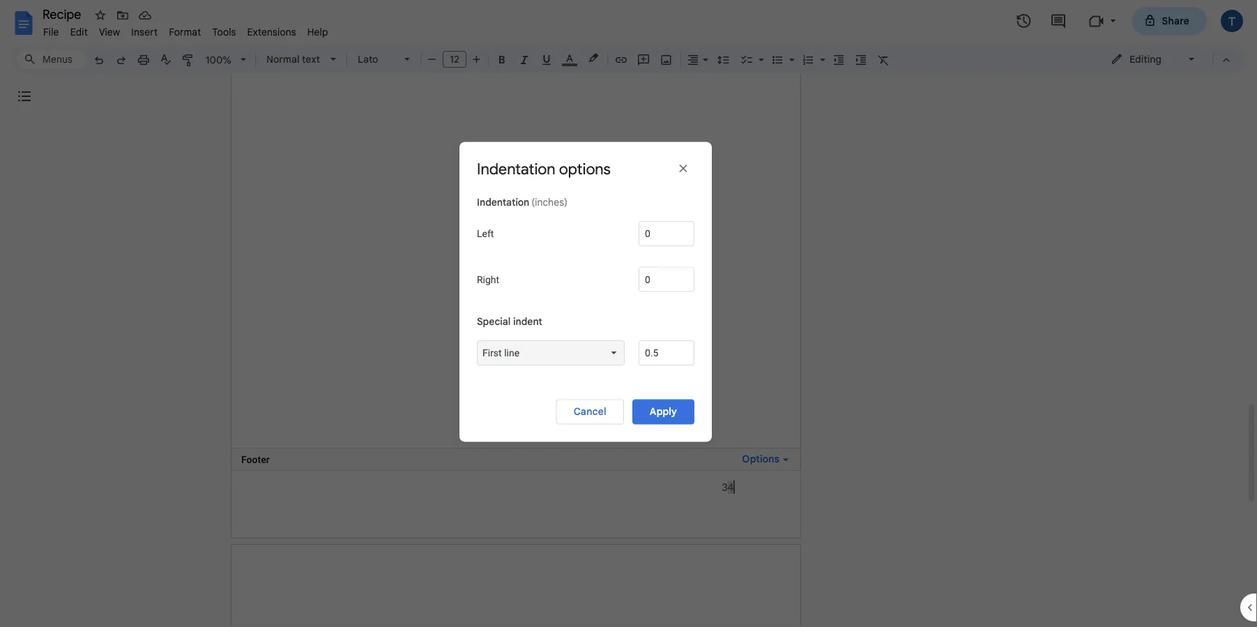 Task type: describe. For each thing, give the bounding box(es) containing it.
menu bar banner
[[0, 0, 1258, 627]]

main toolbar
[[86, 0, 895, 541]]

options
[[559, 159, 611, 179]]

Left text field
[[639, 221, 695, 246]]

first
[[483, 347, 502, 358]]

footer
[[241, 454, 270, 465]]

Right text field
[[639, 267, 695, 292]]

line
[[504, 347, 520, 358]]

indentation options dialog
[[460, 142, 712, 442]]

cancel
[[574, 406, 607, 418]]

share. private to only me. image
[[1144, 14, 1157, 27]]

menu bar inside menu bar banner
[[38, 18, 334, 41]]

apply button
[[633, 399, 695, 424]]

left
[[477, 228, 494, 239]]

indentation for indentation (inches)
[[477, 196, 530, 209]]

indentation (inches)
[[477, 196, 568, 209]]

apply
[[650, 406, 677, 418]]

indentation options
[[477, 159, 611, 179]]



Task type: vqa. For each thing, say whether or not it's contained in the screenshot.
Theme
no



Task type: locate. For each thing, give the bounding box(es) containing it.
2 indentation from the top
[[477, 196, 530, 209]]

right
[[477, 274, 500, 285]]

indentation options heading
[[477, 159, 617, 179]]

0 vertical spatial indentation
[[477, 159, 556, 179]]

indentation up indentation (inches)
[[477, 159, 556, 179]]

Menus field
[[17, 50, 87, 69]]

indentation for indentation options
[[477, 159, 556, 179]]

indent
[[513, 315, 542, 328]]

1 vertical spatial indentation
[[477, 196, 530, 209]]

indentation up left
[[477, 196, 530, 209]]

1 indentation from the top
[[477, 159, 556, 179]]

cancel button
[[556, 399, 624, 424]]

(inches)
[[532, 196, 568, 209]]

first line
[[483, 347, 520, 358]]

Star checkbox
[[91, 6, 110, 25]]

Special indentation text field
[[639, 340, 695, 365]]

first line indentation option
[[483, 346, 608, 360]]

special indentation type list box
[[477, 340, 625, 365]]

special
[[477, 315, 511, 328]]

indentation options application
[[0, 0, 1258, 627]]

special indent
[[477, 315, 542, 328]]

Rename text field
[[38, 6, 89, 22]]

menu bar
[[38, 18, 334, 41]]

indentation
[[477, 159, 556, 179], [477, 196, 530, 209]]



